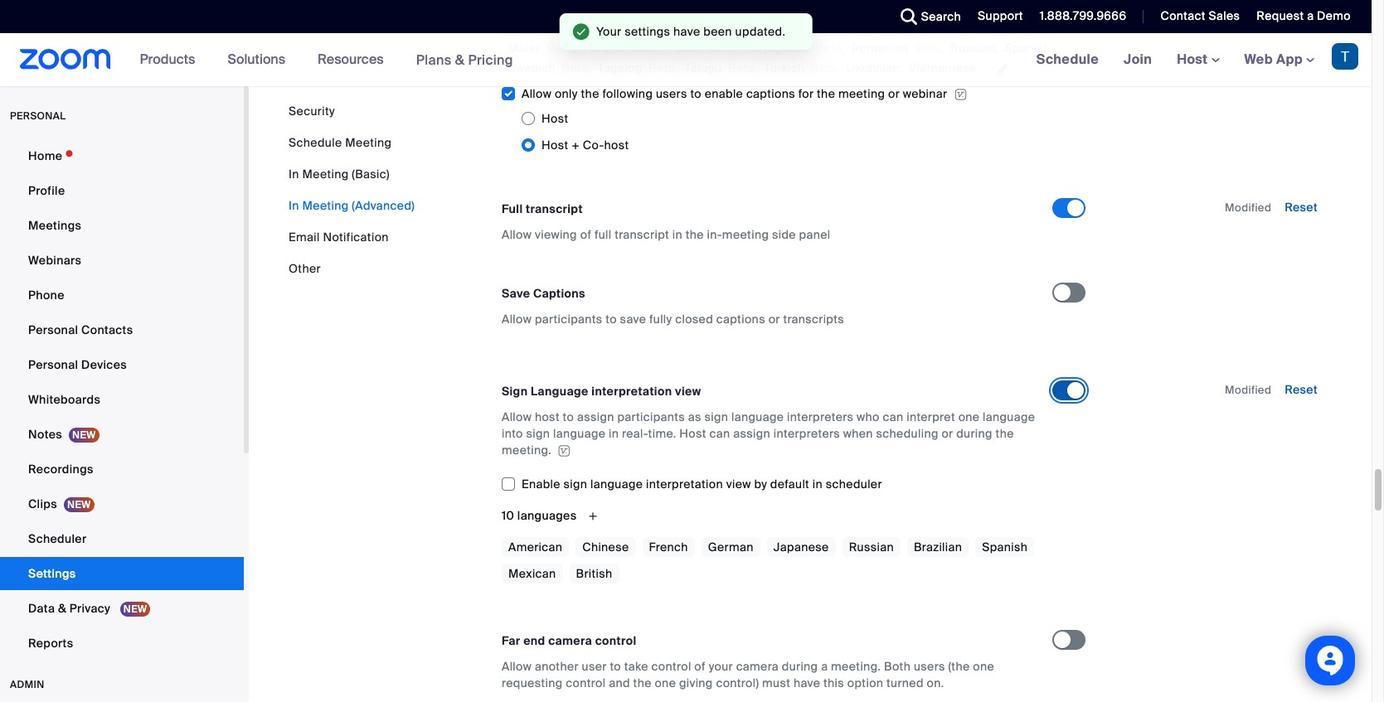 Task type: locate. For each thing, give the bounding box(es) containing it.
allow for allow viewing of full transcript in the in-meeting side panel
[[502, 227, 532, 242]]

meeting. down into
[[502, 443, 552, 458]]

beta down been at top right
[[708, 41, 735, 56]]

1 vertical spatial schedule
[[289, 135, 342, 150]]

host down language
[[535, 410, 560, 425]]

1 vertical spatial transcript
[[615, 227, 669, 242]]

1 reset from the top
[[1285, 200, 1318, 215]]

1 vertical spatial participants
[[617, 410, 685, 425]]

& right data
[[58, 601, 66, 616]]

0 horizontal spatial meeting
[[722, 227, 769, 242]]

1 vertical spatial have
[[794, 676, 820, 691]]

or down interpret on the bottom of the page
[[942, 426, 953, 441]]

panel
[[799, 227, 830, 242]]

0 horizontal spatial a
[[821, 659, 828, 674]]

0 horizontal spatial japanese
[[774, 540, 829, 555]]

spanish
[[1005, 41, 1051, 56], [982, 540, 1028, 555]]

0 vertical spatial &
[[455, 51, 465, 68]]

modified for sign language interpretation view
[[1225, 383, 1271, 397]]

a up this on the right
[[821, 659, 828, 674]]

contact sales link
[[1148, 0, 1244, 33], [1161, 8, 1240, 23]]

1 vertical spatial can
[[709, 426, 730, 441]]

japanese
[[878, 24, 934, 39], [774, 540, 829, 555]]

0 horizontal spatial camera
[[548, 634, 592, 649]]

beta up the for
[[811, 60, 837, 75]]

interpreters up when
[[787, 410, 854, 425]]

(the
[[948, 659, 970, 674]]

0 vertical spatial view
[[675, 384, 701, 399]]

0 horizontal spatial meeting.
[[502, 443, 552, 458]]

allow down full
[[502, 227, 532, 242]]

french left (france)
[[904, 7, 944, 22]]

add caption languages image
[[989, 61, 1016, 76]]

have inside the allow another user to take control of your camera during a meeting. both users (the one requesting control and the one giving control) must have this option turned on.
[[794, 676, 820, 691]]

0 horizontal spatial view
[[675, 384, 701, 399]]

email notification
[[289, 230, 389, 245]]

0 vertical spatial assign
[[577, 410, 614, 425]]

settings link
[[0, 557, 244, 590]]

webinars
[[28, 253, 81, 268]]

demo
[[1317, 8, 1351, 23]]

side
[[772, 227, 796, 242]]

1 horizontal spatial host
[[604, 138, 629, 153]]

have
[[673, 24, 700, 39], [794, 676, 820, 691]]

your
[[596, 24, 622, 39]]

view left by
[[726, 477, 751, 492]]

&
[[455, 51, 465, 68], [58, 601, 66, 616]]

& right plans
[[455, 51, 465, 68]]

view
[[675, 384, 701, 399], [726, 477, 751, 492]]

interpret
[[907, 410, 955, 425]]

0 vertical spatial during
[[956, 426, 993, 441]]

0 vertical spatial a
[[1307, 8, 1314, 23]]

beta down (france)
[[940, 24, 966, 39]]

1 personal from the top
[[28, 323, 78, 338]]

malay
[[508, 41, 541, 56]]

allow up into
[[502, 410, 532, 425]]

1 vertical spatial meeting
[[302, 167, 349, 182]]

1 horizontal spatial a
[[1307, 8, 1314, 23]]

in
[[672, 227, 682, 242], [609, 426, 619, 441], [813, 477, 823, 492]]

french up indonesian in the top right of the page
[[770, 7, 809, 22]]

to up the and
[[610, 659, 621, 674]]

0 horizontal spatial &
[[58, 601, 66, 616]]

control down user
[[566, 676, 606, 691]]

security
[[289, 104, 335, 119]]

2 vertical spatial meeting
[[302, 198, 349, 213]]

vietnamese
[[909, 60, 976, 75]]

option group
[[522, 105, 1052, 158]]

1 vertical spatial during
[[782, 659, 818, 674]]

control up "take"
[[595, 634, 636, 649]]

1 horizontal spatial schedule
[[1036, 51, 1099, 68]]

schedule inside schedule link
[[1036, 51, 1099, 68]]

products button
[[140, 33, 203, 86]]

take
[[624, 659, 648, 674]]

banner
[[0, 33, 1372, 87]]

view up the as
[[675, 384, 701, 399]]

schedule meeting link
[[289, 135, 392, 150]]

0 vertical spatial russian
[[951, 41, 996, 56]]

captions down the turkish
[[746, 86, 795, 101]]

turkish
[[764, 60, 804, 75]]

2 horizontal spatial or
[[942, 426, 953, 441]]

sign right the as
[[705, 410, 728, 425]]

japanese up romanian
[[878, 24, 934, 39]]

meeting down ukrainian
[[838, 86, 885, 101]]

0 horizontal spatial assign
[[577, 410, 614, 425]]

plans & pricing
[[416, 51, 513, 68]]

beta up vietnamese
[[915, 41, 941, 56]]

0 horizontal spatial schedule
[[289, 135, 342, 150]]

2 modified from the top
[[1225, 383, 1271, 397]]

german down enable sign language interpretation view by default in scheduler
[[708, 540, 754, 555]]

japanese down default
[[774, 540, 829, 555]]

beta down the italian on the top right of the page
[[816, 41, 842, 56]]

& for pricing
[[455, 51, 465, 68]]

one right (the
[[973, 659, 994, 674]]

1 vertical spatial reset button
[[1285, 382, 1318, 397]]

or left webinar
[[888, 86, 900, 101]]

web app button
[[1244, 51, 1314, 68]]

0 vertical spatial host
[[604, 138, 629, 153]]

beta
[[651, 7, 678, 22], [734, 7, 760, 22], [869, 7, 895, 22], [998, 7, 1025, 22], [593, 24, 619, 39], [694, 24, 720, 39], [799, 24, 825, 39], [940, 24, 966, 39], [1023, 24, 1049, 39], [548, 41, 574, 56], [632, 41, 658, 56], [708, 41, 735, 56], [816, 41, 842, 56], [915, 41, 941, 56], [562, 60, 588, 75], [649, 60, 675, 75], [728, 60, 755, 75], [811, 60, 837, 75]]

in-
[[707, 227, 722, 242]]

transcript up viewing
[[526, 201, 583, 216]]

0 horizontal spatial participants
[[535, 312, 603, 327]]

1.888.799.9666
[[1040, 8, 1127, 23]]

1 modified from the top
[[1225, 201, 1271, 215]]

0 vertical spatial sign
[[705, 410, 728, 425]]

1 horizontal spatial in
[[672, 227, 682, 242]]

control up giving
[[651, 659, 691, 674]]

of inside the allow another user to take control of your camera during a meeting. both users (the one requesting control and the one giving control) must have this option turned on.
[[694, 659, 706, 674]]

transcript right full
[[615, 227, 669, 242]]

& inside product information navigation
[[455, 51, 465, 68]]

can up enable sign language interpretation view by default in scheduler
[[709, 426, 730, 441]]

product information navigation
[[127, 33, 526, 87]]

american
[[508, 540, 563, 555]]

menu bar
[[289, 103, 415, 277]]

1 horizontal spatial participants
[[617, 410, 685, 425]]

home link
[[0, 139, 244, 172]]

solutions button
[[228, 33, 293, 86]]

1 vertical spatial camera
[[736, 659, 779, 674]]

0 horizontal spatial of
[[580, 227, 591, 242]]

a inside the allow another user to take control of your camera during a meeting. both users (the one requesting control and the one giving control) must have this option turned on.
[[821, 659, 828, 674]]

allow participants to save fully closed captions or transcripts
[[502, 312, 844, 327]]

support version for sign language interpretation view image
[[556, 445, 572, 457]]

interpreters left when
[[774, 426, 840, 441]]

french right chinese
[[649, 540, 688, 555]]

can up scheduling
[[883, 410, 903, 425]]

0 horizontal spatial during
[[782, 659, 818, 674]]

full transcript
[[502, 201, 583, 216]]

security link
[[289, 104, 335, 119]]

beta down support
[[1023, 24, 1049, 39]]

allow down swedish
[[522, 86, 552, 101]]

meeting. inside the allow another user to take control of your camera during a meeting. both users (the one requesting control and the one giving control) must have this option turned on.
[[831, 659, 881, 674]]

email
[[289, 230, 320, 245]]

1 vertical spatial in
[[609, 426, 619, 441]]

0 vertical spatial participants
[[535, 312, 603, 327]]

0 horizontal spatial transcript
[[526, 201, 583, 216]]

0 horizontal spatial russian
[[849, 540, 894, 555]]

0 vertical spatial reset
[[1285, 200, 1318, 215]]

participants down captions
[[535, 312, 603, 327]]

1 horizontal spatial during
[[956, 426, 993, 441]]

spanish up add caption languages image
[[1005, 41, 1051, 56]]

1 vertical spatial japanese
[[774, 540, 829, 555]]

0 vertical spatial transcript
[[526, 201, 583, 216]]

0 vertical spatial users
[[656, 86, 687, 101]]

host down the as
[[679, 426, 706, 441]]

1 horizontal spatial french
[[770, 7, 809, 22]]

0 vertical spatial interpreters
[[787, 410, 854, 425]]

korean
[[976, 24, 1016, 39]]

in for in meeting (basic)
[[289, 167, 299, 182]]

0 horizontal spatial in
[[609, 426, 619, 441]]

sign right into
[[526, 426, 550, 441]]

1 vertical spatial of
[[694, 659, 706, 674]]

add languages image
[[580, 509, 606, 524]]

banner containing products
[[0, 33, 1372, 87]]

users down telugu
[[656, 86, 687, 101]]

personal for personal devices
[[28, 357, 78, 372]]

2 vertical spatial sign
[[564, 477, 587, 492]]

0 vertical spatial one
[[958, 410, 980, 425]]

1 reset button from the top
[[1285, 200, 1318, 215]]

support link up add caption languages image
[[965, 0, 1027, 33]]

support
[[978, 8, 1023, 23]]

0 horizontal spatial have
[[673, 24, 700, 39]]

0 vertical spatial personal
[[28, 323, 78, 338]]

german up malay
[[502, 24, 547, 39]]

camera up the must
[[736, 659, 779, 674]]

host right +
[[604, 138, 629, 153]]

1 in from the top
[[289, 167, 299, 182]]

camera up another
[[548, 634, 592, 649]]

must
[[762, 676, 790, 691]]

of up giving
[[694, 659, 706, 674]]

contact
[[1161, 8, 1206, 23]]

allow for allow participants to save fully closed captions or transcripts
[[502, 312, 532, 327]]

meeting up email notification link on the top left of page
[[302, 198, 349, 213]]

allow inside allow host to assign participants as sign language interpreters who can interpret one language into sign language in real-time. host can assign interpreters when scheduling or during the meeting.
[[502, 410, 532, 425]]

meetings navigation
[[1024, 33, 1372, 87]]

1 horizontal spatial transcript
[[615, 227, 669, 242]]

webinars link
[[0, 244, 244, 277]]

to down language
[[563, 410, 574, 425]]

1 vertical spatial meeting.
[[831, 659, 881, 674]]

captions right 'closed'
[[716, 312, 765, 327]]

host left +
[[542, 138, 568, 153]]

british
[[576, 567, 613, 582]]

been
[[703, 24, 732, 39]]

1 horizontal spatial camera
[[736, 659, 779, 674]]

host down contact sales
[[1177, 51, 1211, 68]]

meeting
[[345, 135, 392, 150], [302, 167, 349, 182], [302, 198, 349, 213]]

1 vertical spatial &
[[58, 601, 66, 616]]

1 horizontal spatial japanese
[[878, 24, 934, 39]]

interpretation down time.
[[646, 477, 723, 492]]

allow
[[522, 86, 552, 101], [502, 227, 532, 242], [502, 312, 532, 327], [502, 410, 532, 425], [502, 659, 532, 674]]

meeting down schedule meeting
[[302, 167, 349, 182]]

allow host to assign participants as sign language interpreters who can interpret one language into sign language in real-time. host can assign interpreters when scheduling or during the meeting.
[[502, 410, 1035, 458]]

in
[[289, 167, 299, 182], [289, 198, 299, 213]]

host inside option group
[[604, 138, 629, 153]]

control
[[595, 634, 636, 649], [651, 659, 691, 674], [566, 676, 606, 691]]

privacy
[[69, 601, 110, 616]]

portuguese
[[744, 41, 809, 56]]

polish
[[668, 41, 702, 56]]

2 reset button from the top
[[1285, 382, 1318, 397]]

or left "transcripts"
[[768, 312, 780, 327]]

beta up korean
[[998, 7, 1025, 22]]

in up email
[[289, 198, 299, 213]]

recordings link
[[0, 453, 244, 486]]

a left demo at the top of page
[[1307, 8, 1314, 23]]

0 horizontal spatial sign
[[526, 426, 550, 441]]

chinese
[[582, 540, 629, 555]]

0 horizontal spatial host
[[535, 410, 560, 425]]

& inside personal menu menu
[[58, 601, 66, 616]]

the inside the allow another user to take control of your camera during a meeting. both users (the one requesting control and the one giving control) must have this option turned on.
[[633, 676, 652, 691]]

the inside allow host to assign participants as sign language interpreters who can interpret one language into sign language in real-time. host can assign interpreters when scheduling or during the meeting.
[[996, 426, 1014, 441]]

0 vertical spatial in
[[289, 167, 299, 182]]

0 vertical spatial can
[[883, 410, 903, 425]]

russian down scheduler
[[849, 540, 894, 555]]

2 horizontal spatial in
[[813, 477, 823, 492]]

option
[[847, 676, 883, 691]]

1 vertical spatial control
[[651, 659, 691, 674]]

allow inside the allow another user to take control of your camera during a meeting. both users (the one requesting control and the one giving control) must have this option turned on.
[[502, 659, 532, 674]]

your
[[709, 659, 733, 674]]

personal contacts
[[28, 323, 133, 338]]

have up polish
[[673, 24, 700, 39]]

1 horizontal spatial users
[[914, 659, 945, 674]]

host inside allow host to assign participants as sign language interpreters who can interpret one language into sign language in real-time. host can assign interpreters when scheduling or during the meeting.
[[679, 426, 706, 441]]

interpretation
[[592, 384, 672, 399], [646, 477, 723, 492]]

join
[[1124, 51, 1152, 68]]

assign up by
[[733, 426, 770, 441]]

1 horizontal spatial german
[[708, 540, 754, 555]]

2 vertical spatial or
[[942, 426, 953, 441]]

allow for allow only the following users to enable captions for the meeting or webinar
[[522, 86, 552, 101]]

1 vertical spatial view
[[726, 477, 751, 492]]

during right scheduling
[[956, 426, 993, 441]]

during
[[956, 426, 993, 441], [782, 659, 818, 674]]

0 vertical spatial japanese
[[878, 24, 934, 39]]

schedule link
[[1024, 33, 1111, 86]]

allow for allow host to assign participants as sign language interpreters who can interpret one language into sign language in real-time. host can assign interpreters when scheduling or during the meeting.
[[502, 410, 532, 425]]

one inside allow host to assign participants as sign language interpreters who can interpret one language into sign language in real-time. host can assign interpreters when scheduling or during the meeting.
[[958, 410, 980, 425]]

0 vertical spatial german
[[502, 24, 547, 39]]

german
[[502, 24, 547, 39], [708, 540, 754, 555]]

0 horizontal spatial german
[[502, 24, 547, 39]]

in down schedule meeting
[[289, 167, 299, 182]]

beta up updated.
[[734, 7, 760, 22]]

1 vertical spatial one
[[973, 659, 994, 674]]

users up "on."
[[914, 659, 945, 674]]

whiteboards
[[28, 392, 100, 407]]

beta down polish
[[649, 60, 675, 75]]

menu bar containing security
[[289, 103, 415, 277]]

join link
[[1111, 33, 1164, 86]]

german inside english estonian beta finnish beta french (canada) beta french (france) beta german hindi beta hungarian beta indonesian beta italian japanese beta korean beta malay beta persian beta polish beta portuguese beta romanian beta russian spanish swedish beta tagalog beta telugu beta turkish beta ukrainian vietnamese
[[502, 24, 547, 39]]

support version for allow only the following users to enable captions for the meeting or webinar image
[[954, 87, 967, 102]]

assign down sign language interpretation view
[[577, 410, 614, 425]]

host down 'only' on the left top
[[542, 111, 568, 126]]

schedule down security
[[289, 135, 342, 150]]

french
[[770, 7, 809, 22], [904, 7, 944, 22], [649, 540, 688, 555]]

1 vertical spatial in
[[289, 198, 299, 213]]

japanese inside english estonian beta finnish beta french (canada) beta french (france) beta german hindi beta hungarian beta indonesian beta italian japanese beta korean beta malay beta persian beta polish beta portuguese beta romanian beta russian spanish swedish beta tagalog beta telugu beta turkish beta ukrainian vietnamese
[[878, 24, 934, 39]]

1 horizontal spatial or
[[888, 86, 900, 101]]

russian down korean
[[951, 41, 996, 56]]

1 vertical spatial modified
[[1225, 383, 1271, 397]]

meeting up (basic)
[[345, 135, 392, 150]]

one left giving
[[655, 676, 676, 691]]

0 vertical spatial schedule
[[1036, 51, 1099, 68]]

by
[[754, 477, 767, 492]]

spanish right the brazilian
[[982, 540, 1028, 555]]

1 vertical spatial host
[[535, 410, 560, 425]]

enable sign language interpretation view by default in scheduler
[[522, 477, 882, 492]]

beta up romanian
[[869, 7, 895, 22]]

meeting left the side
[[722, 227, 769, 242]]

participants inside allow host to assign participants as sign language interpreters who can interpret one language into sign language in real-time. host can assign interpreters when scheduling or during the meeting.
[[617, 410, 685, 425]]

allow up requesting
[[502, 659, 532, 674]]

web app
[[1244, 51, 1303, 68]]

giving
[[679, 676, 713, 691]]

language right interpret on the bottom of the page
[[983, 410, 1035, 425]]

full
[[502, 201, 523, 216]]

support link
[[965, 0, 1027, 33], [978, 8, 1023, 23]]

following
[[602, 86, 653, 101]]

sign right enable
[[564, 477, 587, 492]]

schedule down 1.888.799.9666
[[1036, 51, 1099, 68]]

2 in from the top
[[289, 198, 299, 213]]

meeting for (advanced)
[[302, 198, 349, 213]]

users
[[656, 86, 687, 101], [914, 659, 945, 674]]

meeting. up option
[[831, 659, 881, 674]]

1 vertical spatial assign
[[733, 426, 770, 441]]

allow down save
[[502, 312, 532, 327]]

finnish
[[687, 7, 728, 22]]

0 horizontal spatial or
[[768, 312, 780, 327]]

in right default
[[813, 477, 823, 492]]

2 personal from the top
[[28, 357, 78, 372]]

1 vertical spatial a
[[821, 659, 828, 674]]

participants up time.
[[617, 410, 685, 425]]

1 horizontal spatial russian
[[951, 41, 996, 56]]

0 vertical spatial spanish
[[1005, 41, 1051, 56]]

interpretation up real-
[[592, 384, 672, 399]]

personal down "phone"
[[28, 323, 78, 338]]

far
[[502, 634, 520, 649]]

or
[[888, 86, 900, 101], [768, 312, 780, 327], [942, 426, 953, 441]]

have left this on the right
[[794, 676, 820, 691]]

reports
[[28, 636, 73, 651]]

1 horizontal spatial can
[[883, 410, 903, 425]]

notes
[[28, 427, 62, 442]]

save
[[502, 286, 530, 301]]

a
[[1307, 8, 1314, 23], [821, 659, 828, 674]]

sign
[[502, 384, 528, 399]]

2 reset from the top
[[1285, 382, 1318, 397]]

swedish
[[508, 60, 556, 75]]

0 vertical spatial have
[[673, 24, 700, 39]]

interpreters
[[787, 410, 854, 425], [774, 426, 840, 441]]



Task type: vqa. For each thing, say whether or not it's contained in the screenshot.
the 'Tabs of all whiteboard page' tab list
no



Task type: describe. For each thing, give the bounding box(es) containing it.
for
[[798, 86, 814, 101]]

0 vertical spatial captions
[[746, 86, 795, 101]]

1 vertical spatial or
[[768, 312, 780, 327]]

reset button for full transcript
[[1285, 200, 1318, 215]]

2 horizontal spatial french
[[904, 7, 944, 22]]

meeting for (basic)
[[302, 167, 349, 182]]

phone link
[[0, 279, 244, 312]]

hungarian
[[629, 24, 687, 39]]

language up add languages icon on the bottom
[[591, 477, 643, 492]]

enable
[[522, 477, 560, 492]]

home
[[28, 148, 62, 163]]

scheduler link
[[0, 522, 244, 556]]

(advanced)
[[352, 198, 415, 213]]

profile picture image
[[1332, 43, 1358, 70]]

to down telugu
[[690, 86, 702, 101]]

admin
[[10, 678, 45, 692]]

fully
[[649, 312, 672, 327]]

enable
[[705, 86, 743, 101]]

clips link
[[0, 488, 244, 521]]

0 vertical spatial of
[[580, 227, 591, 242]]

1 vertical spatial sign
[[526, 426, 550, 441]]

personal for personal contacts
[[28, 323, 78, 338]]

phone
[[28, 288, 64, 303]]

1 vertical spatial captions
[[716, 312, 765, 327]]

in meeting (basic)
[[289, 167, 390, 182]]

during inside allow host to assign participants as sign language interpreters who can interpret one language into sign language in real-time. host can assign interpreters when scheduling or during the meeting.
[[956, 426, 993, 441]]

0 vertical spatial or
[[888, 86, 900, 101]]

updated.
[[735, 24, 786, 39]]

& for privacy
[[58, 601, 66, 616]]

beta down (canada)
[[799, 24, 825, 39]]

0 horizontal spatial french
[[649, 540, 688, 555]]

schedule for schedule
[[1036, 51, 1099, 68]]

co-
[[583, 138, 604, 153]]

end
[[523, 634, 545, 649]]

beta up persian
[[593, 24, 619, 39]]

contact sales
[[1161, 8, 1240, 23]]

far end camera control
[[502, 634, 636, 649]]

beta up allow only the following users to enable captions for the meeting or webinar
[[728, 60, 755, 75]]

scheduler
[[826, 477, 882, 492]]

as
[[688, 410, 701, 425]]

0 vertical spatial meeting
[[345, 135, 392, 150]]

1 horizontal spatial sign
[[564, 477, 587, 492]]

data
[[28, 601, 55, 616]]

language up support version for sign language interpretation view image
[[553, 426, 606, 441]]

success image
[[573, 23, 590, 40]]

0 vertical spatial in
[[672, 227, 682, 242]]

beta up the hungarian
[[651, 7, 678, 22]]

italian
[[834, 24, 869, 39]]

1 vertical spatial interpreters
[[774, 426, 840, 441]]

english estonian beta finnish beta french (canada) beta french (france) beta german hindi beta hungarian beta indonesian beta italian japanese beta korean beta malay beta persian beta polish beta portuguese beta romanian beta russian spanish swedish beta tagalog beta telugu beta turkish beta ukrainian vietnamese
[[502, 7, 1051, 75]]

search button
[[888, 0, 965, 33]]

language right the as
[[731, 410, 784, 425]]

both
[[884, 659, 911, 674]]

1.888.799.9666 button up 'join' at the right top of the page
[[1027, 0, 1131, 33]]

language
[[531, 384, 589, 399]]

beta down 'finnish'
[[694, 24, 720, 39]]

+
[[572, 138, 580, 153]]

when
[[843, 426, 873, 441]]

reset for full transcript
[[1285, 200, 1318, 215]]

meetings
[[28, 218, 82, 233]]

in meeting (advanced)
[[289, 198, 415, 213]]

spanish inside english estonian beta finnish beta french (canada) beta french (france) beta german hindi beta hungarian beta indonesian beta italian japanese beta korean beta malay beta persian beta polish beta portuguese beta romanian beta russian spanish swedish beta tagalog beta telugu beta turkish beta ukrainian vietnamese
[[1005, 41, 1051, 56]]

turned
[[887, 676, 924, 691]]

to inside allow host to assign participants as sign language interpreters who can interpret one language into sign language in real-time. host can assign interpreters when scheduling or during the meeting.
[[563, 410, 574, 425]]

2 vertical spatial control
[[566, 676, 606, 691]]

1 horizontal spatial assign
[[733, 426, 770, 441]]

captions
[[533, 286, 585, 301]]

reset button for sign language interpretation view
[[1285, 382, 1318, 397]]

to inside the allow another user to take control of your camera during a meeting. both users (the one requesting control and the one giving control) must have this option turned on.
[[610, 659, 621, 674]]

1 vertical spatial meeting
[[722, 227, 769, 242]]

romanian
[[851, 41, 908, 56]]

closed
[[675, 312, 713, 327]]

option group containing host
[[522, 105, 1052, 158]]

beta down the hindi
[[548, 41, 574, 56]]

beta down settings on the top of the page
[[632, 41, 658, 56]]

mexican
[[508, 567, 556, 582]]

(canada)
[[812, 7, 862, 22]]

10
[[502, 508, 514, 523]]

modified for full transcript
[[1225, 201, 1271, 215]]

2 horizontal spatial sign
[[705, 410, 728, 425]]

who
[[857, 410, 880, 425]]

meeting. inside allow host to assign participants as sign language interpreters who can interpret one language into sign language in real-time. host can assign interpreters when scheduling or during the meeting.
[[502, 443, 552, 458]]

app
[[1276, 51, 1303, 68]]

schedule for schedule meeting
[[289, 135, 342, 150]]

time.
[[648, 426, 676, 441]]

allow viewing of full transcript in the in-meeting side panel
[[502, 227, 830, 242]]

other link
[[289, 261, 321, 276]]

1 horizontal spatial view
[[726, 477, 751, 492]]

real-
[[622, 426, 648, 441]]

2 vertical spatial one
[[655, 676, 676, 691]]

personal devices link
[[0, 348, 244, 381]]

1 vertical spatial interpretation
[[646, 477, 723, 492]]

estonian
[[596, 7, 645, 22]]

schedule meeting
[[289, 135, 392, 150]]

(basic)
[[352, 167, 390, 182]]

beta up 'only' on the left top
[[562, 60, 588, 75]]

reports link
[[0, 627, 244, 660]]

in meeting (basic) link
[[289, 167, 390, 182]]

control)
[[716, 676, 759, 691]]

allow host to assign participants as sign language interpreters who can interpret one language into sign language in real-time. host can assign interpreters when scheduling or during the meeting. application
[[502, 409, 1037, 459]]

resources button
[[318, 33, 391, 86]]

zoom logo image
[[20, 49, 111, 70]]

into
[[502, 426, 523, 441]]

save
[[620, 312, 646, 327]]

camera inside the allow another user to take control of your camera during a meeting. both users (the one requesting control and the one giving control) must have this option turned on.
[[736, 659, 779, 674]]

personal contacts link
[[0, 313, 244, 347]]

contacts
[[81, 323, 133, 338]]

(france)
[[947, 7, 992, 22]]

in for in meeting (advanced)
[[289, 198, 299, 213]]

data & privacy
[[28, 601, 113, 616]]

save captions
[[502, 286, 585, 301]]

data & privacy link
[[0, 592, 244, 625]]

0 vertical spatial camera
[[548, 634, 592, 649]]

scheduling
[[876, 426, 939, 441]]

host inside allow host to assign participants as sign language interpreters who can interpret one language into sign language in real-time. host can assign interpreters when scheduling or during the meeting.
[[535, 410, 560, 425]]

10 languages
[[502, 508, 580, 523]]

0 vertical spatial interpretation
[[592, 384, 672, 399]]

pricing
[[468, 51, 513, 68]]

during inside the allow another user to take control of your camera during a meeting. both users (the one requesting control and the one giving control) must have this option turned on.
[[782, 659, 818, 674]]

personal
[[10, 109, 66, 123]]

hindi
[[557, 24, 586, 39]]

requesting
[[502, 676, 563, 691]]

other
[[289, 261, 321, 276]]

transcripts
[[783, 312, 844, 327]]

webinar
[[903, 86, 947, 101]]

allow another user to take control of your camera during a meeting. both users (the one requesting control and the one giving control) must have this option turned on.
[[502, 659, 994, 691]]

reset for sign language interpretation view
[[1285, 382, 1318, 397]]

0 horizontal spatial users
[[656, 86, 687, 101]]

in inside allow host to assign participants as sign language interpreters who can interpret one language into sign language in real-time. host can assign interpreters when scheduling or during the meeting.
[[609, 426, 619, 441]]

to left save
[[606, 312, 617, 327]]

1.888.799.9666 button up schedule link
[[1040, 8, 1127, 23]]

0 horizontal spatial can
[[709, 426, 730, 441]]

brazilian
[[914, 540, 962, 555]]

support link up korean
[[978, 8, 1023, 23]]

request
[[1257, 8, 1304, 23]]

default
[[770, 477, 809, 492]]

users inside the allow another user to take control of your camera during a meeting. both users (the one requesting control and the one giving control) must have this option turned on.
[[914, 659, 945, 674]]

personal menu menu
[[0, 139, 244, 662]]

1 vertical spatial spanish
[[982, 540, 1028, 555]]

russian inside english estonian beta finnish beta french (canada) beta french (france) beta german hindi beta hungarian beta indonesian beta italian japanese beta korean beta malay beta persian beta polish beta portuguese beta romanian beta russian spanish swedish beta tagalog beta telugu beta turkish beta ukrainian vietnamese
[[951, 41, 996, 56]]

or inside allow host to assign participants as sign language interpreters who can interpret one language into sign language in real-time. host can assign interpreters when scheduling or during the meeting.
[[942, 426, 953, 441]]

user
[[582, 659, 607, 674]]

0 vertical spatial control
[[595, 634, 636, 649]]

host inside meetings navigation
[[1177, 51, 1211, 68]]

0 vertical spatial meeting
[[838, 86, 885, 101]]

this
[[823, 676, 844, 691]]

tagalog
[[598, 60, 642, 75]]

full
[[595, 227, 612, 242]]

search
[[921, 9, 961, 24]]

1 vertical spatial russian
[[849, 540, 894, 555]]

allow for allow another user to take control of your camera during a meeting. both users (the one requesting control and the one giving control) must have this option turned on.
[[502, 659, 532, 674]]

notification
[[323, 230, 389, 245]]



